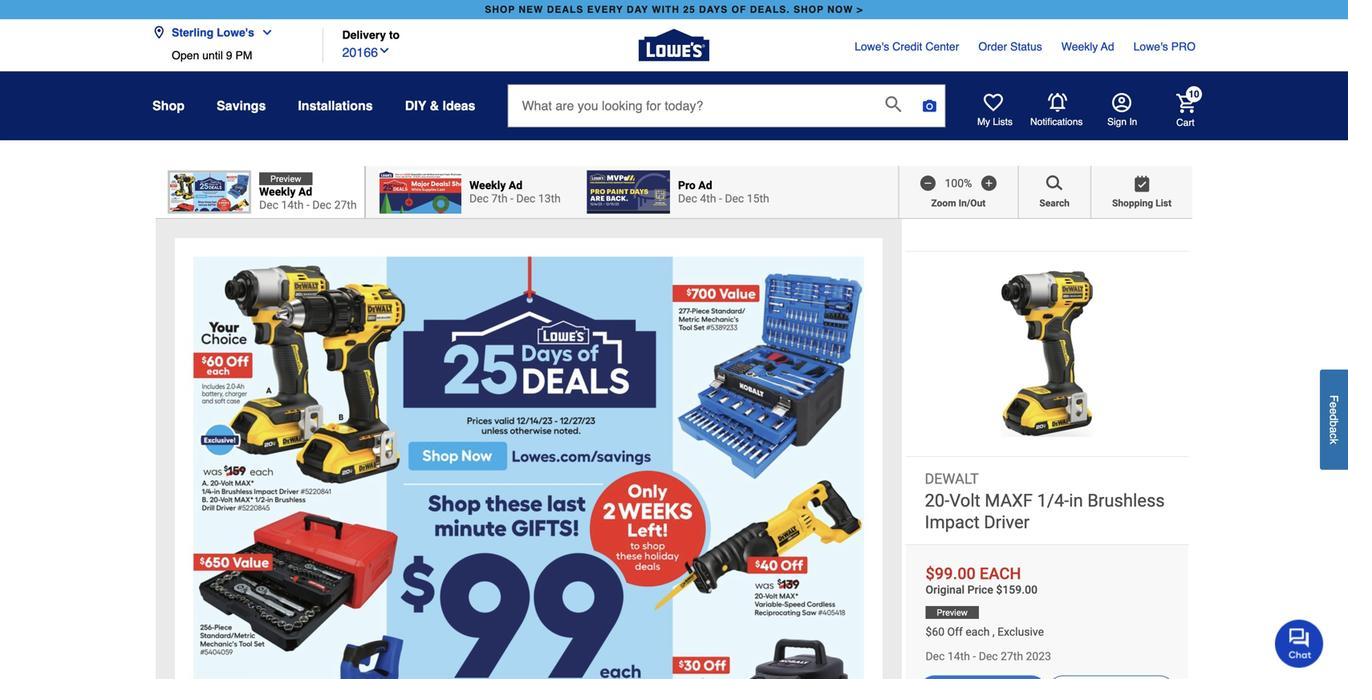 Task type: vqa. For each thing, say whether or not it's contained in the screenshot.
Sign In button
yes



Task type: locate. For each thing, give the bounding box(es) containing it.
until
[[202, 49, 223, 62]]

e
[[1328, 402, 1340, 409], [1328, 409, 1340, 415]]

sign in
[[1107, 116, 1137, 128]]

lowe's home improvement lists image
[[984, 93, 1003, 112]]

e up d
[[1328, 402, 1340, 409]]

0 horizontal spatial lowe's
[[217, 26, 254, 39]]

lowe's left credit
[[855, 40, 889, 53]]

f
[[1328, 396, 1340, 402]]

shop left the new
[[485, 4, 515, 15]]

1 horizontal spatial lowe's
[[855, 40, 889, 53]]

2 e from the top
[[1328, 409, 1340, 415]]

ad
[[1101, 40, 1114, 53]]

installations button
[[298, 91, 373, 120]]

deals.
[[750, 4, 790, 15]]

d
[[1328, 415, 1340, 421]]

>
[[857, 4, 863, 15]]

lowe's home improvement cart image
[[1176, 94, 1196, 113]]

None search field
[[508, 84, 946, 142]]

camera image
[[922, 98, 938, 114]]

shop
[[152, 98, 185, 113]]

diy & ideas button
[[405, 91, 475, 120]]

delivery
[[342, 28, 386, 41]]

new
[[519, 4, 544, 15]]

20166
[[342, 45, 378, 60]]

sterling lowe's button
[[152, 16, 280, 49]]

chat invite button image
[[1275, 620, 1324, 669]]

search image
[[885, 96, 901, 112]]

1 horizontal spatial shop
[[794, 4, 824, 15]]

shop new deals every day with 25 days of deals. shop now > link
[[482, 0, 866, 19]]

order status
[[978, 40, 1042, 53]]

shop left now
[[794, 4, 824, 15]]

diy & ideas
[[405, 98, 475, 113]]

lowe's
[[217, 26, 254, 39], [855, 40, 889, 53], [1134, 40, 1168, 53]]

lowe's credit center
[[855, 40, 959, 53]]

0 horizontal spatial shop
[[485, 4, 515, 15]]

lowe's up 9
[[217, 26, 254, 39]]

diy
[[405, 98, 426, 113]]

1 shop from the left
[[485, 4, 515, 15]]

lowe's left the pro
[[1134, 40, 1168, 53]]

lowe's pro link
[[1134, 39, 1196, 55]]

order status link
[[978, 39, 1042, 55]]

day
[[627, 4, 649, 15]]

center
[[925, 40, 959, 53]]

10
[[1189, 89, 1199, 100]]

lowe's for lowe's credit center
[[855, 40, 889, 53]]

c
[[1328, 434, 1340, 439]]

delivery to
[[342, 28, 400, 41]]

e up b
[[1328, 409, 1340, 415]]

lowe's credit center link
[[855, 39, 959, 55]]

in
[[1129, 116, 1137, 128]]

days
[[699, 4, 728, 15]]

f e e d b a c k
[[1328, 396, 1340, 445]]

deals
[[547, 4, 584, 15]]

a
[[1328, 427, 1340, 434]]

2 horizontal spatial lowe's
[[1134, 40, 1168, 53]]

lowe's for lowe's pro
[[1134, 40, 1168, 53]]

chevron down image
[[254, 26, 274, 39]]

Search Query text field
[[508, 85, 873, 127]]

f e e d b a c k button
[[1320, 370, 1348, 470]]

shop
[[485, 4, 515, 15], [794, 4, 824, 15]]

now
[[827, 4, 853, 15]]

location image
[[152, 26, 165, 39]]



Task type: describe. For each thing, give the bounding box(es) containing it.
lowe's home improvement account image
[[1112, 93, 1131, 112]]

chevron down image
[[378, 44, 391, 57]]

b
[[1328, 421, 1340, 427]]

my
[[977, 116, 990, 128]]

order
[[978, 40, 1007, 53]]

sign in button
[[1107, 93, 1137, 128]]

sterling
[[172, 26, 214, 39]]

installations
[[298, 98, 373, 113]]

of
[[732, 4, 747, 15]]

&
[[430, 98, 439, 113]]

sign
[[1107, 116, 1127, 128]]

20166 button
[[342, 41, 391, 62]]

my lists link
[[977, 93, 1013, 128]]

shop button
[[152, 91, 185, 120]]

weekly ad
[[1061, 40, 1114, 53]]

2 shop from the left
[[794, 4, 824, 15]]

lists
[[993, 116, 1013, 128]]

status
[[1010, 40, 1042, 53]]

weekly
[[1061, 40, 1098, 53]]

with
[[652, 4, 680, 15]]

savings
[[217, 98, 266, 113]]

credit
[[892, 40, 922, 53]]

lowe's home improvement logo image
[[639, 10, 709, 81]]

k
[[1328, 439, 1340, 445]]

savings button
[[217, 91, 266, 120]]

9
[[226, 49, 232, 62]]

every
[[587, 4, 623, 15]]

pm
[[235, 49, 252, 62]]

to
[[389, 28, 400, 41]]

open
[[172, 49, 199, 62]]

weekly ad link
[[1061, 39, 1114, 55]]

lowe's inside button
[[217, 26, 254, 39]]

ideas
[[443, 98, 475, 113]]

shop new deals every day with 25 days of deals. shop now >
[[485, 4, 863, 15]]

my lists
[[977, 116, 1013, 128]]

lowe's home improvement notification center image
[[1048, 93, 1067, 112]]

notifications
[[1030, 116, 1083, 128]]

25
[[683, 4, 696, 15]]

cart
[[1176, 117, 1195, 128]]

open until 9 pm
[[172, 49, 252, 62]]

sterling lowe's
[[172, 26, 254, 39]]

1 e from the top
[[1328, 402, 1340, 409]]

pro
[[1171, 40, 1196, 53]]

lowe's pro
[[1134, 40, 1196, 53]]



